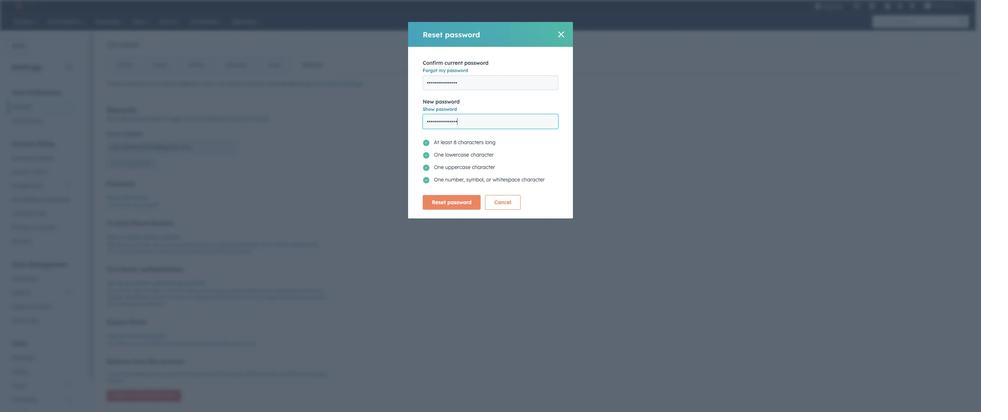 Task type: vqa. For each thing, say whether or not it's contained in the screenshot.
Account Setup "Account"
yes



Task type: describe. For each thing, give the bounding box(es) containing it.
to right in
[[187, 295, 191, 301]]

account setup
[[12, 140, 54, 148]]

address inside 'button'
[[135, 161, 151, 166]]

0 vertical spatial number
[[161, 234, 181, 241]]

applied
[[180, 81, 198, 87]]

to inside "security set preferences related to login and your personal account security."
[[164, 116, 169, 122]]

apps,
[[231, 295, 242, 301]]

and inside "security set preferences related to login and your personal account security."
[[184, 116, 193, 122]]

you'll inside this action will remove your user from this account. if you're part of other accounts, you'll still have access to them.
[[281, 372, 292, 378]]

will inside add a trusted phone number add a phone number used to occasionally verify your identity and receive other security-related alerts. this phone number will never be used for sales or marketing purposes.
[[147, 249, 154, 254]]

10/23/2023
[[135, 203, 158, 208]]

set up two-factor authentication (2fa) button
[[107, 279, 206, 288]]

search button
[[957, 15, 969, 28]]

set inside "security set preferences related to login and your personal account security."
[[107, 116, 115, 122]]

0 vertical spatial preferences
[[122, 81, 150, 87]]

account inside remove me from this account button
[[158, 394, 175, 399]]

password down number, at the left
[[448, 199, 472, 206]]

measure.
[[212, 289, 231, 294]]

2 vertical spatial phone
[[116, 249, 129, 254]]

& for export
[[30, 304, 34, 310]]

will inside this action will remove your user from this account. if you're part of other accounts, you'll still have access to them.
[[130, 372, 137, 378]]

at least 8 characters long
[[434, 139, 496, 146]]

cancel
[[494, 199, 512, 206]]

account defaults
[[12, 155, 53, 162]]

Email address text field
[[107, 140, 239, 155]]

help button
[[882, 0, 894, 12]]

hubspot image
[[13, 1, 22, 10]]

of inside this action will remove your user from this account. if you're part of other accounts, you'll still have access to them.
[[242, 372, 247, 378]]

you inside set up two-factor authentication (2fa) two-factor authentication is an enhanced security measure. once enabled, you'll be required to give two types of identification when you log in to hubspot. security apps, such as google authenticator, and sms text message are supported.
[[166, 295, 173, 301]]

reset password last reset on 10/23/2023
[[107, 195, 158, 208]]

import & export link
[[7, 300, 77, 314]]

whitespace
[[493, 177, 520, 183]]

account setup element
[[7, 140, 77, 249]]

security inside navigation
[[302, 62, 323, 68]]

1 vertical spatial used
[[174, 249, 184, 254]]

0 vertical spatial factor
[[121, 266, 139, 273]]

account for account setup
[[12, 140, 35, 148]]

reset up confirm
[[423, 30, 443, 39]]

out
[[118, 333, 127, 340]]

marketing button
[[7, 393, 77, 407]]

types
[[107, 295, 118, 301]]

out
[[140, 341, 147, 347]]

enhanced
[[173, 289, 193, 294]]

forgot my password button
[[423, 67, 468, 74]]

two- inside set up two-factor authentication (2fa) two-factor authentication is an enhanced security measure. once enabled, you'll be required to give two types of identification when you log in to hubspot. security apps, such as google authenticator, and sms text message are supported.
[[107, 289, 116, 294]]

one for one uppercase character
[[434, 164, 444, 171]]

close image
[[558, 32, 564, 37]]

back link
[[0, 39, 30, 54]]

account inside "security set preferences related to login and your personal account security."
[[229, 116, 248, 122]]

.
[[362, 81, 363, 87]]

2 vertical spatial character
[[522, 177, 545, 183]]

and inside add a trusted phone number add a phone number used to occasionally verify your identity and receive other security-related alerts. this phone number will never be used for sales or marketing purposes.
[[235, 242, 243, 248]]

tracking code link
[[7, 207, 77, 221]]

remove me from this account button
[[107, 391, 181, 402]]

remove for remove me from this account
[[113, 394, 130, 399]]

this inside add a trusted phone number add a phone number used to occasionally verify your identity and receive other security-related alerts. this phone number will never be used for sales or marketing purposes.
[[107, 249, 115, 254]]

tasks
[[268, 62, 281, 68]]

including
[[205, 341, 224, 347]]

(2fa)
[[193, 280, 206, 287]]

is
[[162, 289, 165, 294]]

remove for remove from this account
[[107, 359, 130, 366]]

settings link
[[896, 2, 905, 10]]

sessions
[[144, 333, 165, 340]]

1 vertical spatial reset password
[[432, 199, 472, 206]]

log
[[107, 333, 116, 340]]

trusted
[[107, 220, 129, 227]]

new
[[423, 99, 434, 105]]

audit logs
[[12, 318, 38, 324]]

two-factor authentication
[[107, 266, 183, 273]]

security set preferences related to login and your personal account security.
[[107, 106, 270, 122]]

all
[[154, 341, 158, 347]]

my
[[439, 68, 446, 73]]

profile
[[117, 62, 133, 68]]

calling for rightmost "calling" link
[[188, 62, 204, 68]]

2 vertical spatial number
[[130, 249, 146, 254]]

add a trusted phone number add a phone number used to occasionally verify your identity and receive other security-related alerts. this phone number will never be used for sales or marketing purposes.
[[107, 234, 319, 254]]

account.
[[195, 372, 213, 378]]

still
[[293, 372, 300, 378]]

menu containing pomatoes
[[810, 0, 967, 12]]

general inside the general link
[[12, 104, 31, 110]]

0 horizontal spatial calling link
[[7, 365, 77, 379]]

setup
[[37, 140, 54, 148]]

be inside set up two-factor authentication (2fa) two-factor authentication is an enhanced security measure. once enabled, you'll be required to give two types of identification when you log in to hubspot. security apps, such as google authenticator, and sms text message are supported.
[[274, 289, 280, 294]]

settings
[[12, 63, 42, 72]]

notifications image
[[909, 3, 916, 10]]

one uppercase character
[[434, 164, 495, 171]]

or inside dialog
[[486, 177, 491, 183]]

management
[[28, 261, 67, 269]]

to inside add a trusted phone number add a phone number used to occasionally verify your identity and receive other security-related alerts. this phone number will never be used for sales or marketing purposes.
[[163, 242, 167, 248]]

your inside add a trusted phone number add a phone number used to occasionally verify your identity and receive other security-related alerts. this phone number will never be used for sales or marketing purposes.
[[208, 242, 217, 248]]

other inside add a trusted phone number add a phone number used to occasionally verify your identity and receive other security-related alerts. this phone number will never be used for sales or marketing purposes.
[[260, 242, 271, 248]]

phone
[[130, 220, 149, 227]]

this inside this action will remove your user from this account. if you're part of other accounts, you'll still have access to them.
[[186, 372, 194, 378]]

related inside "security set preferences related to login and your personal account security."
[[146, 116, 163, 122]]

one number, symbol, or whitespace character
[[434, 177, 545, 183]]

email for email
[[153, 62, 167, 68]]

remove from this account
[[107, 359, 184, 366]]

active
[[234, 341, 246, 347]]

this inside log out of all sessions this will log you out of all devices and sessions, including this active one.
[[107, 341, 115, 347]]

2 add from the top
[[107, 242, 115, 248]]

user
[[165, 372, 174, 378]]

password right show
[[436, 107, 457, 112]]

new password show password
[[423, 99, 460, 112]]

New password password field
[[423, 114, 558, 129]]

if
[[214, 372, 217, 378]]

log out of all sessions button
[[107, 332, 165, 341]]

1 horizontal spatial security link
[[291, 56, 333, 74]]

help image
[[885, 3, 891, 10]]

email for email address
[[107, 131, 121, 138]]

number,
[[445, 177, 465, 183]]

supported.
[[144, 302, 166, 307]]

marketing
[[12, 397, 36, 403]]

& for teams
[[27, 169, 30, 176]]

sales
[[192, 249, 203, 254]]

will inside log out of all sessions this will log you out of all devices and sessions, including this active one.
[[116, 341, 123, 347]]

preferences inside "security set preferences related to login and your personal account security."
[[116, 116, 144, 122]]

0 vertical spatial a
[[118, 234, 122, 241]]

add a trusted phone number button
[[107, 233, 181, 242]]

remove me from this account
[[113, 394, 175, 399]]

calling icon button
[[851, 1, 863, 11]]

and inside log out of all sessions this will log you out of all devices and sessions, including this active one.
[[177, 341, 184, 347]]

audit logs link
[[7, 314, 77, 328]]

your inside "security set preferences related to login and your personal account security."
[[194, 116, 205, 122]]

email address
[[107, 131, 142, 138]]

at
[[434, 139, 439, 146]]

required
[[281, 289, 298, 294]]

or inside add a trusted phone number add a phone number used to occasionally verify your identity and receive other security-related alerts. this phone number will never be used for sales or marketing purposes.
[[204, 249, 208, 254]]

1 vertical spatial security link
[[7, 235, 77, 249]]

enabled,
[[244, 289, 261, 294]]

calling icon image
[[854, 3, 860, 10]]

1 vertical spatial phone
[[120, 242, 133, 248]]

account for account defaults
[[12, 155, 31, 162]]

1 two- from the top
[[107, 266, 121, 273]]

0 vertical spatial reset password
[[423, 30, 480, 39]]

properties link
[[7, 272, 77, 286]]

1 vertical spatial factor
[[136, 280, 152, 287]]

on
[[128, 203, 133, 208]]

1 vertical spatial number
[[134, 242, 150, 248]]

log inside set up two-factor authentication (2fa) two-factor authentication is an enhanced security measure. once enabled, you'll be required to give two types of identification when you log in to hubspot. security apps, such as google authenticator, and sms text message are supported.
[[174, 295, 181, 301]]

set inside set up two-factor authentication (2fa) two-factor authentication is an enhanced security measure. once enabled, you'll be required to give two types of identification when you log in to hubspot. security apps, such as google authenticator, and sms text message are supported.
[[107, 280, 115, 287]]

search image
[[960, 19, 966, 24]]

security.
[[250, 116, 270, 122]]

marketplaces button
[[865, 0, 880, 12]]

tracking
[[12, 211, 32, 217]]

reset password dialog
[[408, 22, 573, 219]]

logs
[[26, 318, 38, 324]]

to left give
[[299, 289, 304, 294]]

0 horizontal spatial reset password button
[[107, 194, 147, 202]]

sms
[[316, 295, 325, 301]]

marketplaces image
[[869, 3, 876, 10]]



Task type: locate. For each thing, give the bounding box(es) containing it.
2 settings from the left
[[342, 81, 362, 87]]

1 vertical spatial preferences
[[116, 116, 144, 122]]

0 horizontal spatial other
[[248, 372, 259, 378]]

data
[[12, 261, 26, 269]]

2 vertical spatial this
[[107, 372, 115, 378]]

0 vertical spatial character
[[471, 152, 494, 158]]

1 horizontal spatial security
[[248, 81, 267, 87]]

0 vertical spatial calling link
[[177, 56, 214, 74]]

1 settings from the left
[[268, 81, 287, 87]]

reset up all
[[130, 319, 147, 326]]

0 horizontal spatial you'll
[[263, 289, 273, 294]]

a down trusted
[[116, 242, 119, 248]]

and right devices
[[177, 341, 184, 347]]

of inside set up two-factor authentication (2fa) two-factor authentication is an enhanced security measure. once enabled, you'll be required to give two types of identification when you log in to hubspot. security apps, such as google authenticator, and sms text message are supported.
[[119, 295, 123, 301]]

be right only
[[172, 81, 178, 87]]

to left login at the top left of the page
[[164, 116, 169, 122]]

1 horizontal spatial settings
[[342, 81, 362, 87]]

or
[[486, 177, 491, 183], [204, 249, 208, 254]]

related left alerts.
[[290, 242, 305, 248]]

3 this from the top
[[107, 372, 115, 378]]

0 vertical spatial add
[[107, 234, 117, 241]]

used down occasionally
[[174, 249, 184, 254]]

preferences down the profile
[[122, 81, 150, 87]]

factor down the up
[[116, 289, 129, 294]]

these
[[107, 81, 121, 87]]

general link
[[7, 100, 77, 114]]

1 vertical spatial a
[[116, 242, 119, 248]]

Search HubSpot search field
[[873, 15, 963, 28]]

0 vertical spatial security
[[248, 81, 267, 87]]

1 add from the top
[[107, 234, 117, 241]]

factor down two-factor authentication
[[136, 280, 152, 287]]

2 vertical spatial your
[[155, 372, 164, 378]]

objects button
[[7, 286, 77, 300]]

2 vertical spatial one
[[434, 177, 444, 183]]

long
[[485, 139, 496, 146]]

2 vertical spatial from
[[138, 394, 148, 399]]

to left them.
[[107, 379, 111, 384]]

symbol,
[[466, 177, 485, 183]]

calling up the applied
[[188, 62, 204, 68]]

password
[[445, 30, 480, 39], [464, 60, 489, 66], [447, 68, 468, 73], [436, 99, 460, 105], [436, 107, 457, 112], [122, 195, 147, 201], [448, 199, 472, 206]]

2 account from the top
[[12, 155, 31, 162]]

0 vertical spatial two-
[[107, 266, 121, 273]]

1 horizontal spatial other
[[260, 242, 271, 248]]

account left security.
[[229, 116, 248, 122]]

1 vertical spatial this
[[107, 341, 115, 347]]

& right the "privacy"
[[31, 225, 35, 231]]

calling link down meetings
[[7, 365, 77, 379]]

text
[[107, 302, 115, 307]]

navigation containing profile
[[107, 56, 333, 74]]

1 vertical spatial add
[[107, 242, 115, 248]]

this left active
[[225, 341, 233, 347]]

you'll up google on the bottom
[[263, 289, 273, 294]]

this inside button
[[150, 394, 157, 399]]

be
[[172, 81, 178, 87], [168, 249, 173, 254], [274, 289, 280, 294]]

calling for left "calling" link
[[12, 369, 28, 376]]

calling link up the applied
[[177, 56, 214, 74]]

1 vertical spatial email
[[107, 131, 121, 138]]

be inside add a trusted phone number add a phone number used to occasionally verify your identity and receive other security-related alerts. this phone number will never be used for sales or marketing purposes.
[[168, 249, 173, 254]]

1 vertical spatial other
[[248, 372, 259, 378]]

1 this from the top
[[107, 249, 115, 254]]

login
[[170, 116, 182, 122]]

0 vertical spatial general
[[107, 39, 139, 50]]

will down "out"
[[116, 341, 123, 347]]

or right symbol,
[[486, 177, 491, 183]]

0 vertical spatial set
[[107, 116, 115, 122]]

security up hubspot.
[[194, 289, 210, 294]]

be up google on the bottom
[[274, 289, 280, 294]]

export
[[35, 304, 52, 310]]

password inside reset password last reset on 10/23/2023
[[122, 195, 147, 201]]

other inside this action will remove your user from this account. if you're part of other accounts, you'll still have access to them.
[[248, 372, 259, 378]]

2 vertical spatial authentication
[[130, 289, 160, 294]]

notifications button
[[906, 0, 919, 12]]

1 horizontal spatial your
[[194, 116, 205, 122]]

1 horizontal spatial you
[[166, 295, 173, 301]]

tools element
[[7, 340, 77, 413]]

this right me
[[150, 394, 157, 399]]

1 horizontal spatial related
[[290, 242, 305, 248]]

personal
[[207, 116, 227, 122]]

tyler black image
[[925, 3, 931, 9]]

last
[[107, 203, 116, 208]]

1 horizontal spatial email
[[153, 62, 167, 68]]

remove up action
[[107, 359, 130, 366]]

2 set from the top
[[107, 280, 115, 287]]

0 vertical spatial or
[[486, 177, 491, 183]]

navigation
[[107, 56, 333, 74]]

1 vertical spatial your
[[208, 242, 217, 248]]

2 two- from the top
[[107, 289, 116, 294]]

reset down number, at the left
[[432, 199, 446, 206]]

two- up the up
[[107, 266, 121, 273]]

these preferences will only be applied to you. for account security settings please go to account settings .
[[107, 81, 363, 87]]

0 vertical spatial used
[[151, 242, 161, 248]]

occasionally
[[168, 242, 194, 248]]

your preferences element
[[7, 89, 77, 128]]

1 horizontal spatial log
[[174, 295, 181, 301]]

one lowercase character
[[434, 152, 494, 158]]

preferences
[[27, 89, 61, 96]]

you'll inside set up two-factor authentication (2fa) two-factor authentication is an enhanced security measure. once enabled, you'll be required to give two types of identification when you log in to hubspot. security apps, such as google authenticator, and sms text message are supported.
[[263, 289, 273, 294]]

security inside account setup element
[[12, 239, 31, 245]]

0 vertical spatial remove
[[107, 359, 130, 366]]

8
[[454, 139, 457, 146]]

one for one number, symbol, or whitespace character
[[434, 177, 444, 183]]

you'll
[[263, 289, 273, 294], [281, 372, 292, 378]]

2 horizontal spatial your
[[208, 242, 217, 248]]

1 vertical spatial authentication
[[153, 280, 191, 287]]

to inside this action will remove your user from this account. if you're part of other accounts, you'll still have access to them.
[[107, 379, 111, 384]]

general up the profile
[[107, 39, 139, 50]]

1 vertical spatial you'll
[[281, 372, 292, 378]]

from inside button
[[138, 394, 148, 399]]

email up only
[[153, 62, 167, 68]]

factor
[[121, 266, 139, 273], [136, 280, 152, 287], [116, 289, 129, 294]]

security inside set up two-factor authentication (2fa) two-factor authentication is an enhanced security measure. once enabled, you'll be required to give two types of identification when you log in to hubspot. security apps, such as google authenticator, and sms text message are supported.
[[194, 289, 210, 294]]

sessions,
[[186, 341, 204, 347]]

email up the edit
[[107, 131, 121, 138]]

reset inside reset password last reset on 10/23/2023
[[107, 195, 121, 201]]

pomatoes button
[[920, 0, 966, 12]]

pomatoes
[[933, 3, 955, 9]]

this inside this action will remove your user from this account. if you're part of other accounts, you'll still have access to them.
[[107, 372, 115, 378]]

0 vertical spatial one
[[434, 152, 444, 158]]

calling inside the tools element
[[12, 369, 28, 376]]

you down the log out of all sessions button
[[131, 341, 139, 347]]

password up on
[[122, 195, 147, 201]]

0 vertical spatial phone
[[143, 234, 159, 241]]

log down "out"
[[124, 341, 130, 347]]

password up current
[[445, 30, 480, 39]]

to
[[199, 81, 204, 87], [313, 81, 318, 87], [164, 116, 169, 122], [163, 242, 167, 248], [299, 289, 304, 294], [187, 295, 191, 301], [107, 379, 111, 384]]

1 vertical spatial log
[[124, 341, 130, 347]]

this up remove
[[148, 359, 158, 366]]

reset password button up on
[[107, 194, 147, 202]]

1 vertical spatial calling
[[12, 369, 28, 376]]

1 vertical spatial general
[[12, 104, 31, 110]]

0 horizontal spatial settings
[[268, 81, 287, 87]]

security up go
[[302, 62, 323, 68]]

and right login at the top left of the page
[[184, 116, 193, 122]]

in
[[182, 295, 186, 301]]

account up account defaults
[[12, 140, 35, 148]]

remove left me
[[113, 394, 130, 399]]

forgot
[[423, 68, 438, 73]]

1 vertical spatial set
[[107, 280, 115, 287]]

import
[[12, 304, 29, 310]]

meetings link
[[7, 351, 77, 365]]

1 vertical spatial account
[[12, 155, 31, 162]]

privacy & consent
[[12, 225, 56, 231]]

1 one from the top
[[434, 152, 444, 158]]

0 vertical spatial from
[[132, 359, 146, 366]]

1 vertical spatial be
[[168, 249, 173, 254]]

characters
[[458, 139, 484, 146]]

identity
[[218, 242, 234, 248]]

0 vertical spatial this
[[107, 249, 115, 254]]

audit
[[12, 318, 25, 324]]

0 vertical spatial address
[[122, 131, 142, 138]]

0 horizontal spatial security link
[[7, 235, 77, 249]]

privacy
[[12, 225, 29, 231]]

address right email
[[135, 161, 151, 166]]

general
[[107, 39, 139, 50], [12, 104, 31, 110]]

this down log
[[107, 341, 115, 347]]

0 horizontal spatial security
[[194, 289, 210, 294]]

authentication up the an
[[153, 280, 191, 287]]

1 vertical spatial or
[[204, 249, 208, 254]]

verify
[[195, 242, 206, 248]]

1 horizontal spatial you'll
[[281, 372, 292, 378]]

password right current
[[464, 60, 489, 66]]

inbox button
[[7, 379, 77, 393]]

0 vertical spatial related
[[146, 116, 163, 122]]

notifications
[[12, 118, 43, 124]]

2 one from the top
[[434, 164, 444, 171]]

your left user
[[155, 372, 164, 378]]

go
[[306, 81, 312, 87]]

account right for
[[227, 81, 246, 87]]

account right go
[[320, 81, 340, 87]]

3 one from the top
[[434, 177, 444, 183]]

character
[[471, 152, 494, 158], [472, 164, 495, 171], [522, 177, 545, 183]]

1 vertical spatial security
[[194, 289, 210, 294]]

tracking code
[[12, 211, 46, 217]]

2 this from the top
[[107, 341, 115, 347]]

two
[[315, 289, 322, 294]]

reset inside button
[[432, 199, 446, 206]]

0 vertical spatial authentication
[[140, 266, 183, 273]]

reset
[[423, 30, 443, 39], [107, 195, 121, 201], [432, 199, 446, 206], [130, 319, 147, 326]]

menu
[[810, 0, 967, 12]]

1 vertical spatial calling link
[[7, 365, 77, 379]]

set left the up
[[107, 280, 115, 287]]

calling link
[[177, 56, 214, 74], [7, 365, 77, 379]]

security link down consent on the bottom left
[[7, 235, 77, 249]]

0 vertical spatial email
[[153, 62, 167, 68]]

security inside set up two-factor authentication (2fa) two-factor authentication is an enhanced security measure. once enabled, you'll be required to give two types of identification when you log in to hubspot. security apps, such as google authenticator, and sms text message are supported.
[[213, 295, 230, 301]]

and inside set up two-factor authentication (2fa) two-factor authentication is an enhanced security measure. once enabled, you'll be required to give two types of identification when you log in to hubspot. security apps, such as google authenticator, and sms text message are supported.
[[307, 295, 315, 301]]

reset password button inside dialog
[[423, 195, 481, 210]]

up
[[116, 280, 123, 287]]

one for one lowercase character
[[434, 152, 444, 158]]

1 horizontal spatial reset password button
[[423, 195, 481, 210]]

part
[[232, 372, 241, 378]]

action
[[116, 372, 129, 378]]

me
[[131, 394, 137, 399]]

0 vertical spatial you'll
[[263, 289, 273, 294]]

& left export
[[30, 304, 34, 310]]

Confirm current password password field
[[423, 75, 558, 90]]

log left in
[[174, 295, 181, 301]]

users & teams
[[12, 169, 47, 176]]

0 horizontal spatial used
[[151, 242, 161, 248]]

a left trusted
[[118, 234, 122, 241]]

will left never
[[147, 249, 154, 254]]

0 horizontal spatial your
[[155, 372, 164, 378]]

authentication
[[140, 266, 183, 273], [153, 280, 191, 287], [130, 289, 160, 294]]

set up two-factor authentication (2fa) two-factor authentication is an enhanced security measure. once enabled, you'll be required to give two types of identification when you log in to hubspot. security apps, such as google authenticator, and sms text message are supported.
[[107, 280, 325, 307]]

0 vertical spatial your
[[194, 116, 205, 122]]

character right whitespace
[[522, 177, 545, 183]]

set up 'email address'
[[107, 116, 115, 122]]

never
[[155, 249, 166, 254]]

email link
[[143, 56, 177, 74]]

account defaults link
[[7, 151, 77, 165]]

password
[[107, 180, 135, 188]]

consent
[[36, 225, 56, 231]]

1 vertical spatial two-
[[107, 289, 116, 294]]

from up remove
[[132, 359, 146, 366]]

1 vertical spatial from
[[175, 372, 185, 378]]

accounts,
[[260, 372, 280, 378]]

email
[[122, 161, 134, 166]]

add
[[107, 234, 117, 241], [107, 242, 115, 248]]

this action will remove your user from this account. if you're part of other accounts, you'll still have access to them.
[[107, 372, 326, 384]]

character for one lowercase character
[[471, 152, 494, 158]]

security inside "security set preferences related to login and your personal account security."
[[107, 106, 137, 115]]

menu item
[[849, 0, 850, 12]]

1 vertical spatial address
[[135, 161, 151, 166]]

reset password button down number, at the left
[[423, 195, 481, 210]]

code
[[34, 211, 46, 217]]

be right never
[[168, 249, 173, 254]]

2 vertical spatial be
[[274, 289, 280, 294]]

0 vertical spatial other
[[260, 242, 271, 248]]

your preferences
[[12, 89, 61, 96]]

other right part
[[248, 372, 259, 378]]

0 vertical spatial security link
[[291, 56, 333, 74]]

security
[[248, 81, 267, 87], [194, 289, 210, 294]]

1 horizontal spatial or
[[486, 177, 491, 183]]

from right user
[[175, 372, 185, 378]]

an
[[166, 289, 171, 294]]

account up user
[[160, 359, 184, 366]]

account up the users on the left of the page
[[12, 155, 31, 162]]

this inside log out of all sessions this will log you out of all devices and sessions, including this active one.
[[225, 341, 233, 347]]

calling up the inbox
[[12, 369, 28, 376]]

password down current
[[447, 68, 468, 73]]

to left you.
[[199, 81, 204, 87]]

uppercase
[[445, 164, 471, 171]]

and up purposes.
[[235, 242, 243, 248]]

marketplace downloads link
[[7, 193, 77, 207]]

downloads
[[43, 197, 70, 203]]

0 horizontal spatial you
[[131, 341, 139, 347]]

data management element
[[7, 261, 77, 328]]

calendar link
[[214, 56, 257, 74]]

1 horizontal spatial calling link
[[177, 56, 214, 74]]

character up one number, symbol, or whitespace character
[[472, 164, 495, 171]]

privacy & consent link
[[7, 221, 77, 235]]

your up marketing
[[208, 242, 217, 248]]

calling inside navigation
[[188, 62, 204, 68]]

character for one uppercase character
[[472, 164, 495, 171]]

from right me
[[138, 394, 148, 399]]

email
[[153, 62, 167, 68], [107, 131, 121, 138]]

1 set from the top
[[107, 116, 115, 122]]

from inside this action will remove your user from this account. if you're part of other accounts, you'll still have access to them.
[[175, 372, 185, 378]]

1 vertical spatial &
[[31, 225, 35, 231]]

related inside add a trusted phone number add a phone number used to occasionally verify your identity and receive other security-related alerts. this phone number will never be used for sales or marketing purposes.
[[290, 242, 305, 248]]

related left login at the top left of the page
[[146, 116, 163, 122]]

0 horizontal spatial calling
[[12, 369, 28, 376]]

your left "personal"
[[194, 116, 205, 122]]

objects
[[12, 290, 30, 296]]

you
[[166, 295, 173, 301], [131, 341, 139, 347]]

& right the users on the left of the page
[[27, 169, 30, 176]]

identification
[[125, 295, 152, 301]]

to right go
[[313, 81, 318, 87]]

authentication up identification
[[130, 289, 160, 294]]

0 vertical spatial log
[[174, 295, 181, 301]]

account down user
[[158, 394, 175, 399]]

to up never
[[163, 242, 167, 248]]

remove inside button
[[113, 394, 130, 399]]

0 vertical spatial calling
[[188, 62, 204, 68]]

security up 'email address'
[[107, 106, 137, 115]]

reset up 'last'
[[107, 195, 121, 201]]

1 horizontal spatial general
[[107, 39, 139, 50]]

this up them.
[[107, 372, 115, 378]]

general down your
[[12, 104, 31, 110]]

users & teams link
[[7, 165, 77, 179]]

two- up types
[[107, 289, 116, 294]]

trusted
[[123, 234, 142, 241]]

one left uppercase
[[434, 164, 444, 171]]

please
[[288, 81, 304, 87]]

2 vertical spatial factor
[[116, 289, 129, 294]]

this down trusted
[[107, 249, 115, 254]]

upgrade image
[[815, 3, 822, 10]]

security down the tasks link
[[248, 81, 267, 87]]

you inside log out of all sessions this will log you out of all devices and sessions, including this active one.
[[131, 341, 139, 347]]

you'll left still
[[281, 372, 292, 378]]

one down 'at' at top left
[[434, 152, 444, 158]]

1 vertical spatial you
[[131, 341, 139, 347]]

from
[[132, 359, 146, 366], [175, 372, 185, 378], [138, 394, 148, 399]]

& inside data management element
[[30, 304, 34, 310]]

and down give
[[307, 295, 315, 301]]

only
[[161, 81, 171, 87]]

profile link
[[107, 56, 143, 74]]

0 horizontal spatial or
[[204, 249, 208, 254]]

settings image
[[897, 3, 903, 10]]

& for consent
[[31, 225, 35, 231]]

2 vertical spatial &
[[30, 304, 34, 310]]

0 vertical spatial you
[[166, 295, 173, 301]]

your
[[12, 89, 25, 96]]

password up show password "button"
[[436, 99, 460, 105]]

factor up two-
[[121, 266, 139, 273]]

preferences up 'email address'
[[116, 116, 144, 122]]

0 vertical spatial &
[[27, 169, 30, 176]]

related
[[146, 116, 163, 122], [290, 242, 305, 248]]

this left account.
[[186, 372, 194, 378]]

you.
[[206, 81, 216, 87]]

0 vertical spatial account
[[12, 140, 35, 148]]

1 vertical spatial one
[[434, 164, 444, 171]]

current
[[445, 60, 463, 66]]

security link up go
[[291, 56, 333, 74]]

your inside this action will remove your user from this account. if you're part of other accounts, you'll still have access to them.
[[155, 372, 164, 378]]

authenticator,
[[277, 295, 306, 301]]

will left only
[[152, 81, 159, 87]]

security down the "privacy"
[[12, 239, 31, 245]]

0 horizontal spatial related
[[146, 116, 163, 122]]

used up never
[[151, 242, 161, 248]]

0 vertical spatial be
[[172, 81, 178, 87]]

show
[[423, 107, 435, 112]]

1 vertical spatial character
[[472, 164, 495, 171]]

1 account from the top
[[12, 140, 35, 148]]

log inside log out of all sessions this will log you out of all devices and sessions, including this active one.
[[124, 341, 130, 347]]

you down the an
[[166, 295, 173, 301]]

1 vertical spatial remove
[[113, 394, 130, 399]]



